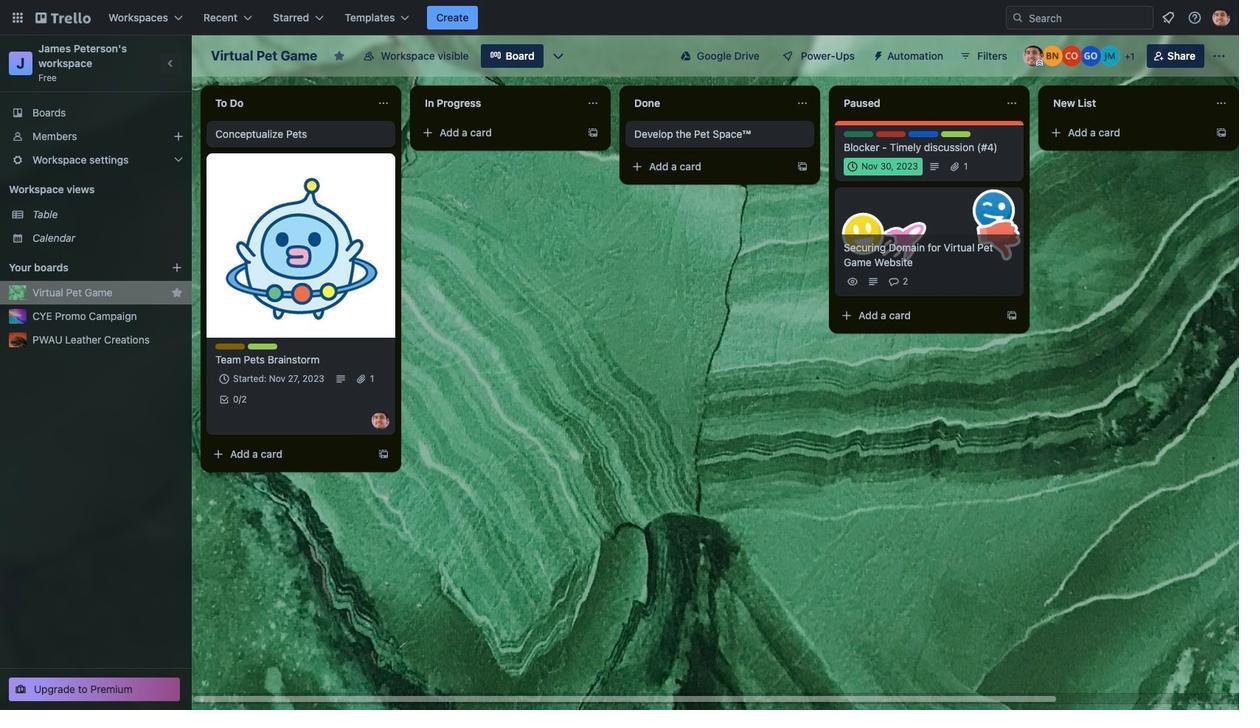Task type: describe. For each thing, give the bounding box(es) containing it.
star or unstar board image
[[334, 50, 345, 62]]

add board image
[[171, 262, 183, 274]]

james peterson (jamespeterson93) image
[[1023, 46, 1044, 66]]

color: bold lime, title: "team task" element
[[248, 344, 277, 350]]

color: yellow, title: none image
[[215, 344, 245, 350]]

christina overa (christinaovera) image
[[1061, 46, 1082, 66]]

starred icon image
[[171, 287, 183, 299]]

ben nelson (bennelson96) image
[[1042, 46, 1063, 66]]

sm image
[[867, 44, 887, 65]]

color: red, title: "blocker" element
[[876, 131, 906, 137]]

open information menu image
[[1188, 10, 1202, 25]]

0 vertical spatial james peterson (jamespeterson93) image
[[1213, 9, 1230, 27]]

workspace navigation collapse icon image
[[161, 53, 181, 74]]

0 vertical spatial create from template… image
[[797, 161, 808, 173]]

0 notifications image
[[1160, 9, 1177, 27]]

this member is an admin of this board. image
[[1036, 60, 1043, 66]]



Task type: vqa. For each thing, say whether or not it's contained in the screenshot.
Color: red, title: "Blocker" element
yes



Task type: locate. For each thing, give the bounding box(es) containing it.
None text field
[[207, 91, 372, 115], [416, 91, 581, 115], [1045, 91, 1210, 115], [207, 91, 372, 115], [416, 91, 581, 115], [1045, 91, 1210, 115]]

0 horizontal spatial create from template… image
[[378, 448, 389, 460]]

Search field
[[1024, 7, 1153, 28]]

color: bold lime, title: none image
[[941, 131, 971, 137]]

0 horizontal spatial james peterson (jamespeterson93) image
[[372, 412, 389, 429]]

gary orlando (garyorlando) image
[[1081, 46, 1101, 66]]

your boards with 3 items element
[[9, 259, 149, 277]]

None checkbox
[[844, 158, 923, 176]]

show menu image
[[1212, 49, 1227, 63]]

primary element
[[0, 0, 1239, 35]]

google drive icon image
[[681, 51, 691, 61]]

laugh image
[[967, 184, 1020, 237]]

1 vertical spatial james peterson (jamespeterson93) image
[[372, 412, 389, 429]]

jeremy miller (jeremymiller198) image
[[1100, 46, 1120, 66]]

search image
[[1012, 12, 1024, 24]]

color: green, title: "goal" element
[[844, 131, 873, 137]]

None text field
[[626, 91, 791, 115], [835, 91, 1000, 115], [626, 91, 791, 115], [835, 91, 1000, 115]]

1 vertical spatial create from template… image
[[1006, 310, 1018, 322]]

james peterson (jamespeterson93) image
[[1213, 9, 1230, 27], [372, 412, 389, 429]]

0 horizontal spatial create from template… image
[[797, 161, 808, 173]]

2 horizontal spatial create from template… image
[[1216, 127, 1227, 139]]

1 horizontal spatial create from template… image
[[1006, 310, 1018, 322]]

customize views image
[[551, 49, 566, 63]]

create from template… image
[[587, 127, 599, 139], [1216, 127, 1227, 139], [378, 448, 389, 460]]

back to home image
[[35, 6, 91, 30]]

1 horizontal spatial james peterson (jamespeterson93) image
[[1213, 9, 1230, 27]]

Board name text field
[[204, 44, 325, 68]]

color: blue, title: "fyi" element
[[909, 131, 938, 137]]

create from template… image
[[797, 161, 808, 173], [1006, 310, 1018, 322]]

1 horizontal spatial create from template… image
[[587, 127, 599, 139]]



